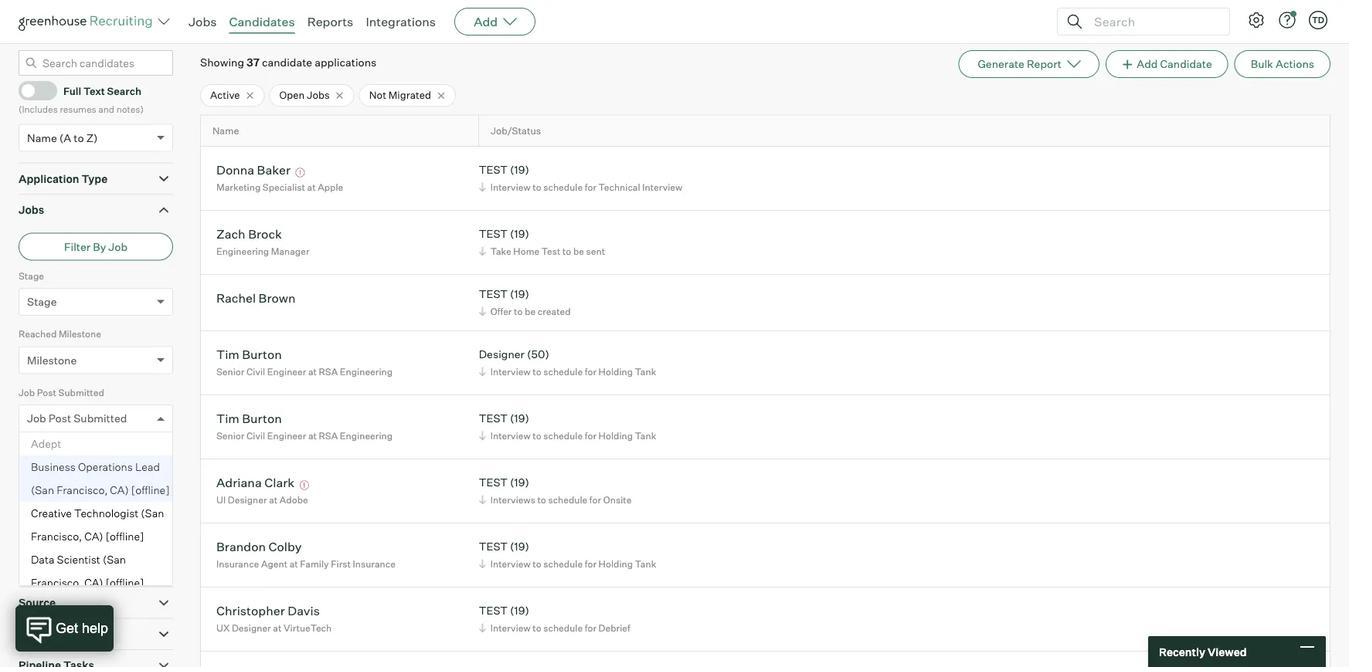 Task type: describe. For each thing, give the bounding box(es) containing it.
0 horizontal spatial be
[[52, 446, 63, 458]]

add for add candidate
[[1137, 57, 1158, 71]]

a
[[61, 525, 67, 538]]

test (19) interview to schedule for debrief
[[479, 605, 630, 634]]

to inside test (19) interview to schedule for debrief
[[533, 623, 542, 634]]

open jobs
[[279, 89, 330, 101]]

business operations lead (san francisco, ca) [offline] option
[[19, 456, 172, 503]]

tank for 'tim burton' "link" associated with designer
[[635, 366, 656, 378]]

agent
[[261, 559, 288, 570]]

burton for test (19)
[[242, 411, 282, 426]]

brown
[[259, 290, 296, 306]]

tank for 'tim burton' "link" for test
[[635, 430, 656, 442]]

recently viewed
[[1159, 646, 1247, 659]]

reached milestone element
[[19, 327, 173, 385]]

francisco, inside 'business operations lead (san francisco, ca) [offline]'
[[57, 484, 108, 497]]

details
[[55, 566, 92, 579]]

schedule inside test (19) interview to schedule for technical interview
[[544, 181, 583, 193]]

senior for designer (50)
[[216, 366, 245, 378]]

debrief
[[599, 623, 630, 634]]

37
[[247, 56, 260, 69]]

(19) for senior civil engineer at rsa engineering
[[510, 412, 529, 426]]

christopher davis link
[[216, 603, 320, 621]]

marketing
[[216, 181, 261, 193]]

0 vertical spatial post
[[37, 387, 56, 399]]

data scientist (san francisco, ca) [offline]
[[31, 554, 144, 590]]

ca) for scientist
[[84, 577, 103, 590]]

at inside christopher davis ux designer at virtuetech
[[273, 623, 282, 634]]

manager
[[271, 246, 310, 257]]

colby
[[269, 539, 302, 555]]

ui designer at adobe
[[216, 494, 308, 506]]

sent inside test (19) take home test to be sent
[[586, 246, 605, 257]]

candidate reports are now available! apply filters and select "view in app" element
[[959, 50, 1100, 78]]

name for name (a to z)
[[27, 131, 57, 145]]

interviews to schedule for onsite link
[[477, 493, 636, 508]]

submission
[[78, 473, 131, 486]]

add button
[[455, 8, 536, 36]]

none field inside job post submitted element
[[27, 406, 31, 432]]

designer inside christopher davis ux designer at virtuetech
[[232, 623, 271, 634]]

(a
[[59, 131, 71, 145]]

family
[[300, 559, 329, 570]]

be inside test (19) take home test to be sent
[[573, 246, 584, 257]]

engineering for designer (50)
[[340, 366, 393, 378]]

pending submission
[[38, 473, 131, 486]]

created
[[538, 306, 571, 317]]

for inside test (19) interviews to schedule for onsite
[[590, 494, 601, 506]]

select a form
[[27, 525, 96, 538]]

applications
[[315, 56, 377, 69]]

operations
[[78, 461, 133, 474]]

ui
[[216, 494, 226, 506]]

0 vertical spatial stage
[[19, 270, 44, 282]]

be inside test (19) offer to be created
[[525, 306, 536, 317]]

(19) for insurance agent at family first insurance
[[510, 540, 529, 554]]

select
[[27, 525, 59, 538]]

application
[[19, 172, 79, 186]]

source
[[19, 597, 56, 610]]

notes)
[[116, 103, 144, 115]]

holding for 'tim burton' "link" for test's interview to schedule for holding tank 'link'
[[599, 430, 633, 442]]

davis
[[288, 603, 320, 619]]

stage element
[[19, 269, 173, 327]]

interview inside designer (50) interview to schedule for holding tank
[[491, 366, 531, 378]]

tim burton link for designer
[[216, 347, 282, 365]]

donna
[[216, 162, 254, 178]]

rsa for designer (50)
[[319, 366, 338, 378]]

brock
[[248, 226, 282, 242]]

zach
[[216, 226, 246, 242]]

2 insurance from the left
[[353, 559, 396, 570]]

scientist
[[57, 554, 100, 567]]

tim burton senior civil engineer at rsa engineering for test (19)
[[216, 411, 393, 442]]

clark
[[264, 475, 295, 491]]

test for insurance agent at family first insurance
[[479, 540, 508, 554]]

(includes
[[19, 103, 58, 115]]

test (19) offer to be created
[[479, 288, 571, 317]]

not
[[369, 89, 386, 101]]

technologist
[[74, 507, 139, 521]]

baker
[[257, 162, 291, 178]]

0 vertical spatial milestone
[[59, 329, 101, 340]]

1 horizontal spatial form
[[70, 525, 96, 538]]

(19) for ui designer at adobe
[[510, 476, 529, 490]]

bulk actions
[[1251, 57, 1315, 71]]

home
[[513, 246, 540, 257]]

adriana
[[216, 475, 262, 491]]

test (19) interview to schedule for technical interview
[[479, 163, 683, 193]]

jobs link
[[189, 14, 217, 29]]

reached milestone
[[19, 329, 101, 340]]

test
[[542, 246, 561, 257]]

donna baker
[[216, 162, 291, 178]]

candidate
[[1160, 57, 1212, 71]]

profile details
[[19, 566, 92, 579]]

schedule inside designer (50) interview to schedule for holding tank
[[544, 366, 583, 378]]

business operations lead (san francisco, ca) [offline]
[[31, 461, 170, 497]]

test (19) interview to schedule for holding tank for colby
[[479, 540, 656, 570]]

add for add
[[474, 14, 498, 29]]

add candidate
[[1137, 57, 1212, 71]]

full
[[63, 85, 81, 97]]

1 vertical spatial job post submitted
[[27, 412, 127, 426]]

(san for creative technologist (san francisco, ca) [offline]
[[141, 507, 164, 521]]

ca) inside 'business operations lead (san francisco, ca) [offline]'
[[110, 484, 129, 497]]

pending
[[38, 473, 76, 486]]

candidate
[[262, 56, 312, 69]]

specialist
[[263, 181, 305, 193]]

not migrated
[[369, 89, 431, 101]]

to
[[38, 446, 50, 458]]

1 vertical spatial sent
[[66, 446, 86, 458]]

schedule up test (19) interview to schedule for debrief
[[544, 559, 583, 570]]

test inside test (19) interview to schedule for debrief
[[479, 605, 508, 618]]

job/status
[[491, 125, 541, 137]]

to be sent
[[38, 446, 86, 458]]

civil for test (19)
[[247, 430, 265, 442]]

take
[[491, 246, 511, 257]]

onsite
[[603, 494, 632, 506]]

adriana clark has been in onsite for more than 21 days image
[[297, 481, 311, 491]]

form element
[[19, 498, 173, 556]]

adobe
[[280, 494, 308, 506]]

integrations link
[[366, 14, 436, 29]]

interview to schedule for technical interview link
[[477, 180, 686, 195]]

actions
[[1276, 57, 1315, 71]]

take home test to be sent link
[[477, 244, 609, 259]]

adriana clark
[[216, 475, 295, 491]]

name (a to z) option
[[27, 131, 98, 145]]

1 horizontal spatial jobs
[[189, 14, 217, 29]]

offer to be created link
[[477, 304, 575, 319]]

Search text field
[[1091, 10, 1216, 33]]

senior for test (19)
[[216, 430, 245, 442]]

viewed
[[1208, 646, 1247, 659]]



Task type: locate. For each thing, give the bounding box(es) containing it.
milestone down stage element
[[59, 329, 101, 340]]

greenhouse recruiting image
[[19, 12, 158, 31]]

1 vertical spatial job
[[19, 387, 35, 399]]

holding inside designer (50) interview to schedule for holding tank
[[599, 366, 633, 378]]

2 vertical spatial holding
[[599, 559, 633, 570]]

1 vertical spatial tank
[[635, 430, 656, 442]]

job post submitted down reached milestone element
[[19, 387, 104, 399]]

senior up adriana
[[216, 430, 245, 442]]

job post submitted up to be sent
[[27, 412, 127, 426]]

tim burton senior civil engineer at rsa engineering for designer (50)
[[216, 347, 393, 378]]

2 horizontal spatial (san
[[141, 507, 164, 521]]

interview to schedule for holding tank link up test (19) interviews to schedule for onsite
[[477, 429, 660, 443]]

2 vertical spatial engineering
[[340, 430, 393, 442]]

tim down rachel
[[216, 347, 239, 362]]

1 vertical spatial tim
[[216, 411, 239, 426]]

interview to schedule for debrief link
[[477, 621, 634, 636]]

Search candidates field
[[19, 50, 173, 76]]

4 (19) from the top
[[510, 412, 529, 426]]

name down active
[[213, 125, 239, 137]]

configure image
[[1247, 11, 1266, 29]]

7 test from the top
[[479, 605, 508, 618]]

[offline] for data scientist (san francisco, ca) [offline]
[[106, 577, 144, 590]]

2 holding from the top
[[599, 430, 633, 442]]

creative
[[31, 507, 72, 521]]

job post submitted element
[[19, 385, 173, 668]]

test (19) interviews to schedule for onsite
[[479, 476, 632, 506]]

engineering inside zach brock engineering manager
[[216, 246, 269, 257]]

insurance down brandon
[[216, 559, 259, 570]]

candidates link
[[229, 14, 295, 29]]

1 horizontal spatial name
[[213, 125, 239, 137]]

1 vertical spatial form
[[70, 525, 96, 538]]

[offline] down 'lead'
[[131, 484, 170, 497]]

engineer down brown
[[267, 366, 306, 378]]

0 vertical spatial holding
[[599, 366, 633, 378]]

0 vertical spatial interview to schedule for holding tank link
[[477, 365, 660, 379]]

at inside brandon colby insurance agent at family first insurance
[[290, 559, 298, 570]]

1 vertical spatial rsa
[[319, 430, 338, 442]]

2 interview to schedule for holding tank link from the top
[[477, 429, 660, 443]]

1 vertical spatial stage
[[27, 295, 57, 309]]

0 vertical spatial (san
[[31, 484, 54, 497]]

0 vertical spatial form
[[19, 499, 41, 511]]

0 vertical spatial tank
[[635, 366, 656, 378]]

(san inside 'business operations lead (san francisco, ca) [offline]'
[[31, 484, 54, 497]]

for
[[585, 181, 597, 193], [585, 366, 597, 378], [585, 430, 597, 442], [590, 494, 601, 506], [585, 559, 597, 570], [585, 623, 597, 634]]

francisco, inside data scientist (san francisco, ca) [offline]
[[31, 577, 82, 590]]

engineer for test (19)
[[267, 430, 306, 442]]

integrations
[[366, 14, 436, 29]]

1 tank from the top
[[635, 366, 656, 378]]

1 vertical spatial [offline]
[[106, 530, 144, 544]]

add inside "add candidate" link
[[1137, 57, 1158, 71]]

filter by job button
[[19, 233, 173, 261]]

jobs right open
[[307, 89, 330, 101]]

test
[[479, 163, 508, 177], [479, 227, 508, 241], [479, 288, 508, 301], [479, 412, 508, 426], [479, 476, 508, 490], [479, 540, 508, 554], [479, 605, 508, 618]]

To be sent checkbox
[[22, 446, 32, 456]]

tim up adriana
[[216, 411, 239, 426]]

bulk
[[1251, 57, 1274, 71]]

1 senior from the top
[[216, 366, 245, 378]]

data scientist (san francisco, ca) [offline] option
[[19, 549, 172, 595]]

1 vertical spatial add
[[1137, 57, 1158, 71]]

test for marketing specialist at apple
[[479, 163, 508, 177]]

interview to schedule for holding tank link for 'tim burton' "link" associated with designer
[[477, 365, 660, 379]]

test inside test (19) take home test to be sent
[[479, 227, 508, 241]]

to inside test (19) offer to be created
[[514, 306, 523, 317]]

sent up business
[[66, 446, 86, 458]]

2 vertical spatial interview to schedule for holding tank link
[[477, 557, 660, 572]]

0 vertical spatial test (19) interview to schedule for holding tank
[[479, 412, 656, 442]]

tim burton link down the rachel brown link
[[216, 347, 282, 365]]

showing 37 candidate applications
[[200, 56, 377, 69]]

1 (19) from the top
[[510, 163, 529, 177]]

tim
[[216, 347, 239, 362], [216, 411, 239, 426]]

1 vertical spatial designer
[[228, 494, 267, 506]]

by
[[93, 240, 106, 254]]

[offline] inside creative technologist (san francisco, ca) [offline]
[[106, 530, 144, 544]]

[offline] for creative technologist (san francisco, ca) [offline]
[[106, 530, 144, 544]]

tank for brandon colby link in the left of the page
[[635, 559, 656, 570]]

(san right scientist
[[103, 554, 126, 567]]

francisco, inside creative technologist (san francisco, ca) [offline]
[[31, 530, 82, 544]]

milestone
[[59, 329, 101, 340], [27, 354, 77, 367]]

(19) for engineering manager
[[510, 227, 529, 241]]

test for ui designer at adobe
[[479, 476, 508, 490]]

[offline] right details
[[106, 577, 144, 590]]

brandon
[[216, 539, 266, 555]]

0 vertical spatial jobs
[[189, 14, 217, 29]]

0 vertical spatial ca)
[[110, 484, 129, 497]]

1 civil from the top
[[247, 366, 265, 378]]

interview to schedule for holding tank link down (50) at left
[[477, 365, 660, 379]]

0 vertical spatial engineering
[[216, 246, 269, 257]]

[offline] inside data scientist (san francisco, ca) [offline]
[[106, 577, 144, 590]]

(19) down (50) at left
[[510, 412, 529, 426]]

adriana clark link
[[216, 475, 295, 493]]

and
[[98, 103, 114, 115]]

interview to schedule for holding tank link for brandon colby link in the left of the page
[[477, 557, 660, 572]]

business
[[31, 461, 76, 474]]

rachel brown
[[216, 290, 296, 306]]

(19) down the "job/status"
[[510, 163, 529, 177]]

interview to schedule for holding tank link for 'tim burton' "link" for test
[[477, 429, 660, 443]]

3 test from the top
[[479, 288, 508, 301]]

christopher davis ux designer at virtuetech
[[216, 603, 332, 634]]

resumes
[[60, 103, 96, 115]]

0 vertical spatial designer
[[479, 348, 525, 361]]

0 vertical spatial tim burton link
[[216, 347, 282, 365]]

name left (a
[[27, 131, 57, 145]]

francisco, for scientist
[[31, 577, 82, 590]]

1 vertical spatial interview to schedule for holding tank link
[[477, 429, 660, 443]]

test inside test (19) interview to schedule for technical interview
[[479, 163, 508, 177]]

add inside 'popup button'
[[474, 14, 498, 29]]

schedule left debrief
[[544, 623, 583, 634]]

jobs
[[189, 14, 217, 29], [307, 89, 330, 101], [19, 203, 44, 217]]

1 vertical spatial engineering
[[340, 366, 393, 378]]

td button
[[1306, 8, 1331, 32]]

2 vertical spatial job
[[27, 412, 46, 426]]

1 vertical spatial tim burton senior civil engineer at rsa engineering
[[216, 411, 393, 442]]

2 vertical spatial francisco,
[[31, 577, 82, 590]]

(19) inside test (19) interviews to schedule for onsite
[[510, 476, 529, 490]]

to inside test (19) interviews to schedule for onsite
[[537, 494, 546, 506]]

ca) up technologist
[[110, 484, 129, 497]]

2 rsa from the top
[[319, 430, 338, 442]]

0 horizontal spatial add
[[474, 14, 498, 29]]

schedule up test (19) interviews to schedule for onsite
[[544, 430, 583, 442]]

2 tank from the top
[[635, 430, 656, 442]]

holding for brandon colby link in the left of the page's interview to schedule for holding tank 'link'
[[599, 559, 633, 570]]

burton
[[242, 347, 282, 362], [242, 411, 282, 426]]

test for senior civil engineer at rsa engineering
[[479, 412, 508, 426]]

2 vertical spatial [offline]
[[106, 577, 144, 590]]

(19) up home
[[510, 227, 529, 241]]

type
[[81, 172, 108, 186]]

0 vertical spatial rsa
[[319, 366, 338, 378]]

test for engineering manager
[[479, 227, 508, 241]]

tim burton link for test
[[216, 411, 282, 429]]

donna baker link
[[216, 162, 291, 180]]

holding for 'tim burton' "link" associated with designer interview to schedule for holding tank 'link'
[[599, 366, 633, 378]]

apple
[[318, 181, 343, 193]]

be right test
[[573, 246, 584, 257]]

None field
[[27, 406, 31, 432]]

designer down adriana clark link
[[228, 494, 267, 506]]

2 horizontal spatial be
[[573, 246, 584, 257]]

(san down 'pending submission' checkbox
[[31, 484, 54, 497]]

2 vertical spatial be
[[52, 446, 63, 458]]

jobs down application
[[19, 203, 44, 217]]

submitted
[[58, 387, 104, 399], [74, 412, 127, 426]]

ca) for technologist
[[84, 530, 103, 544]]

text
[[83, 85, 105, 97]]

francisco,
[[57, 484, 108, 497], [31, 530, 82, 544], [31, 577, 82, 590]]

creative technologist (san francisco, ca) [offline]
[[31, 507, 164, 544]]

job inside button
[[108, 240, 128, 254]]

insurance right first
[[353, 559, 396, 570]]

tim for test
[[216, 411, 239, 426]]

ca) inside data scientist (san francisco, ca) [offline]
[[84, 577, 103, 590]]

Pending submission checkbox
[[22, 473, 32, 483]]

bulk actions link
[[1235, 50, 1331, 78]]

(19) inside test (19) offer to be created
[[510, 288, 529, 301]]

be
[[573, 246, 584, 257], [525, 306, 536, 317], [52, 446, 63, 458]]

tim for designer
[[216, 347, 239, 362]]

test inside test (19) interviews to schedule for onsite
[[479, 476, 508, 490]]

0 vertical spatial sent
[[586, 246, 605, 257]]

for inside designer (50) interview to schedule for holding tank
[[585, 366, 597, 378]]

2 vertical spatial ca)
[[84, 577, 103, 590]]

0 horizontal spatial form
[[19, 499, 41, 511]]

(19) inside test (19) take home test to be sent
[[510, 227, 529, 241]]

(50)
[[527, 348, 549, 361]]

rachel brown link
[[216, 290, 296, 308]]

recently
[[1159, 646, 1206, 659]]

burton up adriana clark
[[242, 411, 282, 426]]

burton for designer (50)
[[242, 347, 282, 362]]

civil up adriana clark
[[247, 430, 265, 442]]

2 (19) from the top
[[510, 227, 529, 241]]

z)
[[86, 131, 98, 145]]

1 vertical spatial francisco,
[[31, 530, 82, 544]]

senior down rachel
[[216, 366, 245, 378]]

virtuetech
[[284, 623, 332, 634]]

form down 'pending submission' checkbox
[[19, 499, 41, 511]]

2 vertical spatial designer
[[232, 623, 271, 634]]

rsa for test (19)
[[319, 430, 338, 442]]

test (19) interview to schedule for holding tank down interviews to schedule for onsite link
[[479, 540, 656, 570]]

(19) up interview to schedule for debrief link
[[510, 605, 529, 618]]

1 vertical spatial (san
[[141, 507, 164, 521]]

1 vertical spatial submitted
[[74, 412, 127, 426]]

schedule down (50) at left
[[544, 366, 583, 378]]

td
[[1312, 15, 1325, 25]]

(19) inside test (19) interview to schedule for technical interview
[[510, 163, 529, 177]]

2 vertical spatial (san
[[103, 554, 126, 567]]

1 horizontal spatial insurance
[[353, 559, 396, 570]]

name for name
[[213, 125, 239, 137]]

sent right test
[[586, 246, 605, 257]]

job
[[108, 240, 128, 254], [19, 387, 35, 399], [27, 412, 46, 426]]

application type
[[19, 172, 108, 186]]

1 vertical spatial senior
[[216, 430, 245, 442]]

0 horizontal spatial sent
[[66, 446, 86, 458]]

1 horizontal spatial be
[[525, 306, 536, 317]]

engineer up clark
[[267, 430, 306, 442]]

2 test (19) interview to schedule for holding tank from the top
[[479, 540, 656, 570]]

7 (19) from the top
[[510, 605, 529, 618]]

0 vertical spatial tim burton senior civil engineer at rsa engineering
[[216, 347, 393, 378]]

designer down christopher
[[232, 623, 271, 634]]

to inside test (19) take home test to be sent
[[563, 246, 571, 257]]

at
[[307, 181, 316, 193], [308, 366, 317, 378], [308, 430, 317, 442], [269, 494, 278, 506], [290, 559, 298, 570], [273, 623, 282, 634]]

zach brock link
[[216, 226, 282, 244]]

test (19) interview to schedule for holding tank down designer (50) interview to schedule for holding tank
[[479, 412, 656, 442]]

(san right technologist
[[141, 507, 164, 521]]

name (a to z)
[[27, 131, 98, 145]]

tank
[[635, 366, 656, 378], [635, 430, 656, 442], [635, 559, 656, 570]]

3 holding from the top
[[599, 559, 633, 570]]

2 horizontal spatial jobs
[[307, 89, 330, 101]]

be left created
[[525, 306, 536, 317]]

schedule left the technical
[[544, 181, 583, 193]]

1 interview to schedule for holding tank link from the top
[[477, 365, 660, 379]]

2 tim burton senior civil engineer at rsa engineering from the top
[[216, 411, 393, 442]]

schedule left "onsite"
[[548, 494, 588, 506]]

3 (19) from the top
[[510, 288, 529, 301]]

active
[[210, 89, 240, 101]]

first
[[331, 559, 351, 570]]

engineering for test (19)
[[340, 430, 393, 442]]

1 engineer from the top
[[267, 366, 306, 378]]

0 horizontal spatial insurance
[[216, 559, 259, 570]]

to inside designer (50) interview to schedule for holding tank
[[533, 366, 542, 378]]

1 vertical spatial burton
[[242, 411, 282, 426]]

schedule inside test (19) interviews to schedule for onsite
[[548, 494, 588, 506]]

ca) inside creative technologist (san francisco, ca) [offline]
[[84, 530, 103, 544]]

2 senior from the top
[[216, 430, 245, 442]]

form right a
[[70, 525, 96, 538]]

rsa
[[319, 366, 338, 378], [319, 430, 338, 442]]

generate report
[[978, 57, 1062, 71]]

tank inside designer (50) interview to schedule for holding tank
[[635, 366, 656, 378]]

1 horizontal spatial add
[[1137, 57, 1158, 71]]

(19) up the offer to be created link
[[510, 288, 529, 301]]

1 holding from the top
[[599, 366, 633, 378]]

5 (19) from the top
[[510, 476, 529, 490]]

filter
[[64, 240, 91, 254]]

td button
[[1309, 11, 1328, 29]]

5 test from the top
[[479, 476, 508, 490]]

4 test from the top
[[479, 412, 508, 426]]

1 vertical spatial be
[[525, 306, 536, 317]]

0 vertical spatial submitted
[[58, 387, 104, 399]]

1 vertical spatial holding
[[599, 430, 633, 442]]

[offline] down technologist
[[106, 530, 144, 544]]

2 civil from the top
[[247, 430, 265, 442]]

1 vertical spatial engineer
[[267, 430, 306, 442]]

tim burton link up adriana clark
[[216, 411, 282, 429]]

(san inside data scientist (san francisco, ca) [offline]
[[103, 554, 126, 567]]

generate
[[978, 57, 1025, 71]]

1 horizontal spatial sent
[[586, 246, 605, 257]]

0 vertical spatial senior
[[216, 366, 245, 378]]

offer
[[491, 306, 512, 317]]

designer inside designer (50) interview to schedule for holding tank
[[479, 348, 525, 361]]

1 vertical spatial jobs
[[307, 89, 330, 101]]

brandon colby insurance agent at family first insurance
[[216, 539, 396, 570]]

1 vertical spatial ca)
[[84, 530, 103, 544]]

0 vertical spatial add
[[474, 14, 498, 29]]

1 vertical spatial test (19) interview to schedule for holding tank
[[479, 540, 656, 570]]

interviews
[[491, 494, 535, 506]]

checkmark image
[[26, 85, 37, 96]]

for inside test (19) interview to schedule for technical interview
[[585, 181, 597, 193]]

submitted down reached milestone element
[[58, 387, 104, 399]]

1 rsa from the top
[[319, 366, 338, 378]]

ux
[[216, 623, 230, 634]]

6 (19) from the top
[[510, 540, 529, 554]]

2 vertical spatial jobs
[[19, 203, 44, 217]]

1 vertical spatial tim burton link
[[216, 411, 282, 429]]

1 tim burton senior civil engineer at rsa engineering from the top
[[216, 347, 393, 378]]

for inside test (19) interview to schedule for debrief
[[585, 623, 597, 634]]

2 tim burton link from the top
[[216, 411, 282, 429]]

post
[[37, 387, 56, 399], [49, 412, 71, 426]]

test inside test (19) offer to be created
[[479, 288, 508, 301]]

report
[[1027, 57, 1062, 71]]

interview inside test (19) interview to schedule for debrief
[[491, 623, 531, 634]]

1 vertical spatial milestone
[[27, 354, 77, 367]]

tim burton senior civil engineer at rsa engineering up adriana clark has been in onsite for more than 21 days image
[[216, 411, 393, 442]]

lead
[[135, 461, 160, 474]]

1 horizontal spatial (san
[[103, 554, 126, 567]]

2 tim from the top
[[216, 411, 239, 426]]

0 vertical spatial be
[[573, 246, 584, 257]]

6 test from the top
[[479, 540, 508, 554]]

civil for designer (50)
[[247, 366, 265, 378]]

creative technologist (san francisco, ca) [offline] option
[[19, 503, 172, 549]]

2 test from the top
[[479, 227, 508, 241]]

0 vertical spatial engineer
[[267, 366, 306, 378]]

1 vertical spatial civil
[[247, 430, 265, 442]]

ca) down scientist
[[84, 577, 103, 590]]

[offline] inside 'business operations lead (san francisco, ca) [offline]'
[[131, 484, 170, 497]]

tim burton senior civil engineer at rsa engineering
[[216, 347, 393, 378], [216, 411, 393, 442]]

(san inside creative technologist (san francisco, ca) [offline]
[[141, 507, 164, 521]]

interview to schedule for holding tank link
[[477, 365, 660, 379], [477, 429, 660, 443], [477, 557, 660, 572]]

data
[[31, 554, 54, 567]]

1 test (19) interview to schedule for holding tank from the top
[[479, 412, 656, 442]]

0 vertical spatial job post submitted
[[19, 387, 104, 399]]

0 horizontal spatial (san
[[31, 484, 54, 497]]

1 tim from the top
[[216, 347, 239, 362]]

(19) down interviews
[[510, 540, 529, 554]]

schedule inside test (19) interview to schedule for debrief
[[544, 623, 583, 634]]

full text search (includes resumes and notes)
[[19, 85, 144, 115]]

ca) down technologist
[[84, 530, 103, 544]]

civil down the rachel brown link
[[247, 366, 265, 378]]

0 vertical spatial civil
[[247, 366, 265, 378]]

0 horizontal spatial name
[[27, 131, 57, 145]]

0 vertical spatial burton
[[242, 347, 282, 362]]

(19) for marketing specialist at apple
[[510, 163, 529, 177]]

responsibility
[[19, 628, 94, 642]]

2 vertical spatial tank
[[635, 559, 656, 570]]

tim burton senior civil engineer at rsa engineering down brown
[[216, 347, 393, 378]]

candidates
[[229, 14, 295, 29]]

francisco, for technologist
[[31, 530, 82, 544]]

designer (50) interview to schedule for holding tank
[[479, 348, 656, 378]]

1 tim burton link from the top
[[216, 347, 282, 365]]

interview to schedule for holding tank link up test (19) interview to schedule for debrief
[[477, 557, 660, 572]]

submitted up operations
[[74, 412, 127, 426]]

designer left (50) at left
[[479, 348, 525, 361]]

2 engineer from the top
[[267, 430, 306, 442]]

0 vertical spatial [offline]
[[131, 484, 170, 497]]

to inside test (19) interview to schedule for technical interview
[[533, 181, 542, 193]]

(19) inside test (19) interview to schedule for debrief
[[510, 605, 529, 618]]

engineer for designer (50)
[[267, 366, 306, 378]]

test (19) interview to schedule for holding tank for burton
[[479, 412, 656, 442]]

filter by job
[[64, 240, 128, 254]]

0 vertical spatial job
[[108, 240, 128, 254]]

ca)
[[110, 484, 129, 497], [84, 530, 103, 544], [84, 577, 103, 590]]

3 tank from the top
[[635, 559, 656, 570]]

donna baker has been in technical interview for more than 14 days image
[[293, 168, 307, 178]]

1 vertical spatial post
[[49, 412, 71, 426]]

be right to
[[52, 446, 63, 458]]

engineer
[[267, 366, 306, 378], [267, 430, 306, 442]]

0 vertical spatial francisco,
[[57, 484, 108, 497]]

1 burton from the top
[[242, 347, 282, 362]]

(san for data scientist (san francisco, ca) [offline]
[[103, 554, 126, 567]]

0 horizontal spatial jobs
[[19, 203, 44, 217]]

job post submitted
[[19, 387, 104, 399], [27, 412, 127, 426]]

2 burton from the top
[[242, 411, 282, 426]]

jobs up showing
[[189, 14, 217, 29]]

brandon colby link
[[216, 539, 302, 557]]

1 test from the top
[[479, 163, 508, 177]]

3 interview to schedule for holding tank link from the top
[[477, 557, 660, 572]]

1 insurance from the left
[[216, 559, 259, 570]]

[offline]
[[131, 484, 170, 497], [106, 530, 144, 544], [106, 577, 144, 590]]

burton down the rachel brown link
[[242, 347, 282, 362]]

milestone down reached milestone
[[27, 354, 77, 367]]

0 vertical spatial tim
[[216, 347, 239, 362]]

(19) up interviews
[[510, 476, 529, 490]]



Task type: vqa. For each thing, say whether or not it's contained in the screenshot.
(new
no



